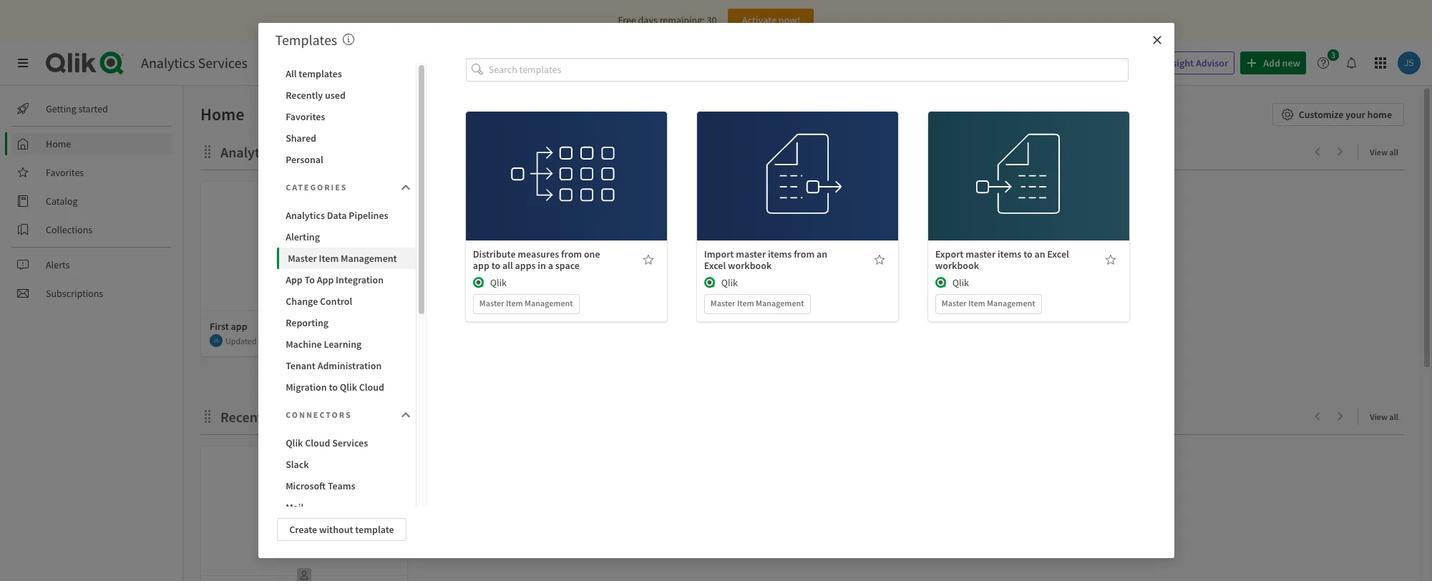 Task type: locate. For each thing, give the bounding box(es) containing it.
analytics for analytics to explore
[[220, 143, 277, 161]]

excel inside import master items from an excel workbook
[[704, 259, 726, 272]]

0 horizontal spatial app
[[231, 320, 247, 333]]

1 details button from the left
[[522, 180, 611, 203]]

app left to
[[286, 273, 303, 286]]

mail button
[[277, 497, 416, 518]]

connectors
[[286, 409, 352, 420]]

item down export master items to an excel workbook
[[968, 298, 985, 308]]

master down qlik image
[[711, 298, 736, 308]]

2 add to favorites image from the left
[[1105, 254, 1117, 265]]

machine learning button
[[277, 334, 416, 355]]

master item management up app to app integration button
[[288, 252, 397, 265]]

control
[[320, 295, 352, 308]]

1 vertical spatial used
[[277, 408, 306, 426]]

favorites up catalog
[[46, 166, 84, 179]]

1 horizontal spatial favorites
[[286, 110, 325, 123]]

item inside master item management button
[[319, 252, 339, 265]]

view all link for analytics to explore
[[1370, 142, 1404, 160]]

to
[[279, 143, 292, 161], [1024, 247, 1033, 260], [491, 259, 500, 272], [329, 381, 338, 394]]

use template button for from
[[753, 149, 842, 172]]

1 horizontal spatial app
[[317, 273, 334, 286]]

cloud down connectors
[[305, 437, 330, 450]]

3 use template button from the left
[[984, 149, 1074, 172]]

items right export
[[998, 247, 1022, 260]]

0 vertical spatial used
[[325, 89, 346, 102]]

use for from
[[769, 154, 785, 167]]

analytics services
[[141, 54, 248, 72]]

master inside export master items to an excel workbook
[[966, 247, 996, 260]]

analytics
[[141, 54, 195, 72], [220, 143, 277, 161], [286, 209, 325, 222]]

use
[[538, 154, 554, 167], [769, 154, 785, 167], [1000, 154, 1016, 167]]

use template button
[[522, 149, 611, 172], [753, 149, 842, 172], [984, 149, 1074, 172]]

microsoft teams
[[286, 480, 355, 492]]

ago
[[300, 335, 313, 346]]

add to favorites image for export master items to an excel workbook
[[1105, 254, 1117, 265]]

1 view all from the top
[[1370, 147, 1399, 157]]

recently inside button
[[286, 89, 323, 102]]

0 horizontal spatial cloud
[[305, 437, 330, 450]]

add to favorites image for distribute measures from one app to all apps in a space
[[643, 254, 654, 265]]

2 an from the left
[[1035, 247, 1045, 260]]

tenant administration button
[[277, 355, 416, 377]]

app left apps
[[473, 259, 489, 272]]

0 horizontal spatial items
[[768, 247, 792, 260]]

pipelines
[[349, 209, 388, 222]]

1 horizontal spatial workbook
[[935, 259, 979, 272]]

item for distribute measures from one app to all apps in a space
[[506, 298, 523, 308]]

services inside button
[[332, 437, 368, 450]]

measures
[[518, 247, 559, 260]]

integration
[[336, 273, 384, 286]]

1 use template button from the left
[[522, 149, 611, 172]]

all
[[286, 67, 297, 80]]

favorites link
[[11, 161, 172, 184]]

1 vertical spatial move collection image
[[200, 409, 215, 423]]

0 horizontal spatial excel
[[704, 259, 726, 272]]

services left all at the left top of page
[[198, 54, 248, 72]]

2 use template button from the left
[[753, 149, 842, 172]]

distribute
[[473, 247, 516, 260]]

item for export master items to an excel workbook
[[968, 298, 985, 308]]

0 vertical spatial all
[[1390, 147, 1399, 157]]

management down a
[[525, 298, 573, 308]]

used inside the home main content
[[277, 408, 306, 426]]

home main content
[[178, 86, 1432, 581]]

app
[[473, 259, 489, 272], [231, 320, 247, 333]]

2 view all link from the top
[[1370, 407, 1404, 425]]

recently used down migration
[[220, 408, 306, 426]]

master item management for export master items to an excel workbook
[[942, 298, 1035, 308]]

items for to
[[998, 247, 1022, 260]]

getting started
[[46, 102, 108, 115]]

customize your home button
[[1273, 103, 1404, 126]]

move collection image
[[200, 144, 215, 159], [200, 409, 215, 423]]

qlik right qlik image
[[721, 276, 738, 289]]

1 qlik image from the left
[[473, 277, 484, 288]]

1 vertical spatial view all
[[1370, 412, 1399, 422]]

0 vertical spatial home
[[200, 103, 244, 125]]

1 horizontal spatial use template button
[[753, 149, 842, 172]]

items inside export master items to an excel workbook
[[998, 247, 1022, 260]]

used up favorites button
[[325, 89, 346, 102]]

use template button for one
[[522, 149, 611, 172]]

item
[[319, 252, 339, 265], [506, 298, 523, 308], [737, 298, 754, 308], [968, 298, 985, 308]]

view for recently used
[[1370, 412, 1388, 422]]

1 view all link from the top
[[1370, 142, 1404, 160]]

migration to qlik cloud button
[[277, 377, 416, 398]]

1 vertical spatial recently used
[[220, 408, 306, 426]]

used down migration
[[277, 408, 306, 426]]

details for one
[[552, 185, 581, 198]]

qlik image
[[704, 277, 716, 288]]

all
[[1390, 147, 1399, 157], [502, 259, 513, 272], [1390, 412, 1399, 422]]

2 horizontal spatial analytics
[[286, 209, 325, 222]]

1 from from the left
[[561, 247, 582, 260]]

master for distribute measures from one app to all apps in a space
[[479, 298, 504, 308]]

0 horizontal spatial favorites
[[46, 166, 84, 179]]

use for to
[[1000, 154, 1016, 167]]

0 horizontal spatial workbook
[[728, 259, 772, 272]]

1 horizontal spatial excel
[[1047, 247, 1069, 260]]

collections
[[46, 223, 92, 236]]

qlik down export
[[953, 276, 969, 289]]

1 horizontal spatial services
[[332, 437, 368, 450]]

qlik image down distribute
[[473, 277, 484, 288]]

1 horizontal spatial used
[[325, 89, 346, 102]]

item for import master items from an excel workbook
[[737, 298, 754, 308]]

2 horizontal spatial use template
[[1000, 154, 1057, 167]]

0 horizontal spatial analytics
[[141, 54, 195, 72]]

cloud down administration
[[359, 381, 384, 394]]

3 use from the left
[[1000, 154, 1016, 167]]

excel
[[1047, 247, 1069, 260], [704, 259, 726, 272]]

started
[[78, 102, 108, 115]]

days
[[638, 14, 658, 26]]

personal element up ago
[[293, 299, 316, 322]]

1 horizontal spatial home
[[200, 103, 244, 125]]

used
[[325, 89, 346, 102], [277, 408, 306, 426]]

item up app to app integration
[[319, 252, 339, 265]]

master inside import master items from an excel workbook
[[736, 247, 766, 260]]

master right "import"
[[736, 247, 766, 260]]

master
[[288, 252, 317, 265], [479, 298, 504, 308], [711, 298, 736, 308], [942, 298, 967, 308]]

1 vertical spatial analytics
[[220, 143, 277, 161]]

move collection image for recently
[[200, 409, 215, 423]]

templates
[[299, 67, 342, 80]]

master item management down import master items from an excel workbook
[[711, 298, 804, 308]]

services up slack button at bottom left
[[332, 437, 368, 450]]

1 vertical spatial personal element
[[293, 564, 316, 581]]

0 vertical spatial view all
[[1370, 147, 1399, 157]]

qlik image for export master items to an excel workbook
[[935, 277, 947, 288]]

first app
[[210, 320, 247, 333]]

1 vertical spatial view
[[1370, 412, 1388, 422]]

1 horizontal spatial qlik image
[[935, 277, 947, 288]]

0 horizontal spatial use
[[538, 154, 554, 167]]

qlik image
[[473, 277, 484, 288], [935, 277, 947, 288]]

1 workbook from the left
[[728, 259, 772, 272]]

used inside button
[[325, 89, 346, 102]]

recently used down all templates at the left top of page
[[286, 89, 346, 102]]

1 vertical spatial home
[[46, 137, 71, 150]]

1 horizontal spatial use
[[769, 154, 785, 167]]

2 personal element from the top
[[293, 564, 316, 581]]

template
[[556, 154, 595, 167], [787, 154, 826, 167], [1018, 154, 1057, 167], [355, 523, 394, 536]]

1 vertical spatial view all link
[[1370, 407, 1404, 425]]

cloud
[[359, 381, 384, 394], [305, 437, 330, 450]]

1 app from the left
[[286, 273, 303, 286]]

0 horizontal spatial from
[[561, 247, 582, 260]]

details
[[552, 185, 581, 198], [783, 185, 812, 198], [1014, 185, 1044, 198]]

master right export
[[966, 247, 996, 260]]

1 horizontal spatial cloud
[[359, 381, 384, 394]]

favorites
[[286, 110, 325, 123], [46, 166, 84, 179]]

management down export master items to an excel workbook
[[987, 298, 1035, 308]]

1 vertical spatial app
[[231, 320, 247, 333]]

analytics data pipelines button
[[277, 205, 416, 226]]

home down getting
[[46, 137, 71, 150]]

1 horizontal spatial analytics
[[220, 143, 277, 161]]

1 horizontal spatial use template
[[769, 154, 826, 167]]

use template for one
[[538, 154, 595, 167]]

add to favorites image
[[874, 254, 885, 265]]

0 horizontal spatial use template button
[[522, 149, 611, 172]]

1 vertical spatial cloud
[[305, 437, 330, 450]]

master item management down apps
[[479, 298, 573, 308]]

home inside "link"
[[46, 137, 71, 150]]

subscriptions link
[[11, 282, 172, 305]]

2 view from the top
[[1370, 412, 1388, 422]]

analytics inside the home main content
[[220, 143, 277, 161]]

templates
[[275, 31, 337, 49]]

2 workbook from the left
[[935, 259, 979, 272]]

qlik down administration
[[340, 381, 357, 394]]

0 vertical spatial recently
[[286, 89, 323, 102]]

an
[[817, 247, 827, 260], [1035, 247, 1045, 260]]

2 items from the left
[[998, 247, 1022, 260]]

items right "import"
[[768, 247, 792, 260]]

analytics for analytics services
[[141, 54, 195, 72]]

0 horizontal spatial an
[[817, 247, 827, 260]]

ask
[[1147, 57, 1162, 69]]

1 master from the left
[[736, 247, 766, 260]]

1 use template from the left
[[538, 154, 595, 167]]

export master items to an excel workbook
[[935, 247, 1069, 272]]

excel inside export master items to an excel workbook
[[1047, 247, 1069, 260]]

master down export
[[942, 298, 967, 308]]

master down distribute
[[479, 298, 504, 308]]

2 horizontal spatial use
[[1000, 154, 1016, 167]]

management inside button
[[341, 252, 397, 265]]

0 horizontal spatial used
[[277, 408, 306, 426]]

0 horizontal spatial details
[[552, 185, 581, 198]]

personal element down create
[[293, 564, 316, 581]]

1 horizontal spatial app
[[473, 259, 489, 272]]

workbook inside import master items from an excel workbook
[[728, 259, 772, 272]]

personal element
[[293, 299, 316, 322], [293, 564, 316, 581]]

favorites button
[[277, 106, 416, 127]]

qlik down distribute
[[490, 276, 507, 289]]

searchbar element
[[864, 51, 1115, 75]]

0 vertical spatial recently used
[[286, 89, 346, 102]]

management for distribute measures from one app to all apps in a space
[[525, 298, 573, 308]]

teams
[[328, 480, 355, 492]]

2 qlik image from the left
[[935, 277, 947, 288]]

2 move collection image from the top
[[200, 409, 215, 423]]

workbook for import
[[728, 259, 772, 272]]

catalog link
[[11, 190, 172, 213]]

1 use from the left
[[538, 154, 554, 167]]

0 horizontal spatial master
[[736, 247, 766, 260]]

collections link
[[11, 218, 172, 241]]

1 personal element from the top
[[293, 299, 316, 322]]

add to favorites image
[[643, 254, 654, 265], [1105, 254, 1117, 265]]

management up integration
[[341, 252, 397, 265]]

1 horizontal spatial add to favorites image
[[1105, 254, 1117, 265]]

2 horizontal spatial details button
[[984, 180, 1074, 203]]

view all link for recently used
[[1370, 407, 1404, 425]]

1 vertical spatial services
[[332, 437, 368, 450]]

0 horizontal spatial recently
[[220, 408, 274, 426]]

analytics inside "button"
[[286, 209, 325, 222]]

3 details from the left
[[1014, 185, 1044, 198]]

to inside the home main content
[[279, 143, 292, 161]]

subscriptions
[[46, 287, 103, 300]]

favorites up shared at left
[[286, 110, 325, 123]]

microsoft teams button
[[277, 475, 416, 497]]

templates are pre-built automations that help you automate common business workflows. get started by selecting one of the pre-built templates or choose the blank canvas to build an automation from scratch. image
[[343, 34, 354, 45]]

from
[[561, 247, 582, 260], [794, 247, 815, 260]]

1 add to favorites image from the left
[[643, 254, 654, 265]]

master item management for distribute measures from one app to all apps in a space
[[479, 298, 573, 308]]

1 vertical spatial all
[[502, 259, 513, 272]]

1 vertical spatial favorites
[[46, 166, 84, 179]]

data
[[327, 209, 347, 222]]

2 details from the left
[[783, 185, 812, 198]]

1 view from the top
[[1370, 147, 1388, 157]]

template for to
[[1018, 154, 1057, 167]]

activate
[[742, 14, 777, 26]]

qlik image down export
[[935, 277, 947, 288]]

0 vertical spatial favorites
[[286, 110, 325, 123]]

close sidebar menu image
[[17, 57, 29, 69]]

0 horizontal spatial qlik image
[[473, 277, 484, 288]]

recently used link
[[220, 408, 312, 426]]

0 horizontal spatial details button
[[522, 180, 611, 203]]

3 use template from the left
[[1000, 154, 1057, 167]]

2 horizontal spatial use template button
[[984, 149, 1074, 172]]

1 horizontal spatial an
[[1035, 247, 1045, 260]]

0 vertical spatial personal element
[[293, 299, 316, 322]]

0 vertical spatial analytics
[[141, 54, 195, 72]]

2 use template from the left
[[769, 154, 826, 167]]

1 items from the left
[[768, 247, 792, 260]]

getting
[[46, 102, 76, 115]]

app up updated
[[231, 320, 247, 333]]

0 vertical spatial move collection image
[[200, 144, 215, 159]]

from inside import master items from an excel workbook
[[794, 247, 815, 260]]

0 vertical spatial view all link
[[1370, 142, 1404, 160]]

use template for to
[[1000, 154, 1057, 167]]

0 horizontal spatial home
[[46, 137, 71, 150]]

2 master from the left
[[966, 247, 996, 260]]

master item management down export master items to an excel workbook
[[942, 298, 1035, 308]]

0 vertical spatial app
[[473, 259, 489, 272]]

1 vertical spatial recently
[[220, 408, 274, 426]]

home
[[200, 103, 244, 125], [46, 137, 71, 150]]

1 horizontal spatial items
[[998, 247, 1022, 260]]

2 from from the left
[[794, 247, 815, 260]]

2 vertical spatial all
[[1390, 412, 1399, 422]]

0 horizontal spatial services
[[198, 54, 248, 72]]

workbook inside export master items to an excel workbook
[[935, 259, 979, 272]]

2 horizontal spatial details
[[1014, 185, 1044, 198]]

recently used button
[[277, 84, 416, 106]]

2 view all from the top
[[1370, 412, 1399, 422]]

an inside import master items from an excel workbook
[[817, 247, 827, 260]]

view all link
[[1370, 142, 1404, 160], [1370, 407, 1404, 425]]

management down import master items from an excel workbook
[[756, 298, 804, 308]]

master item management button
[[277, 248, 416, 269]]

workbook for export
[[935, 259, 979, 272]]

items inside import master items from an excel workbook
[[768, 247, 792, 260]]

an inside export master items to an excel workbook
[[1035, 247, 1045, 260]]

master item management
[[288, 252, 397, 265], [479, 298, 573, 308], [711, 298, 804, 308], [942, 298, 1035, 308]]

workbook
[[728, 259, 772, 272], [935, 259, 979, 272]]

qlik for export
[[953, 276, 969, 289]]

0 vertical spatial view
[[1370, 147, 1388, 157]]

1 an from the left
[[817, 247, 827, 260]]

1 details from the left
[[552, 185, 581, 198]]

1 horizontal spatial details button
[[753, 180, 842, 203]]

your
[[1346, 108, 1366, 121]]

2 vertical spatial analytics
[[286, 209, 325, 222]]

2 details button from the left
[[753, 180, 842, 203]]

home down analytics services element
[[200, 103, 244, 125]]

services
[[198, 54, 248, 72], [332, 437, 368, 450]]

1 horizontal spatial recently
[[286, 89, 323, 102]]

view all for analytics to explore
[[1370, 147, 1399, 157]]

item down import master items from an excel workbook
[[737, 298, 754, 308]]

app right to
[[317, 273, 334, 286]]

all templates
[[286, 67, 342, 80]]

details for to
[[1014, 185, 1044, 198]]

1 horizontal spatial from
[[794, 247, 815, 260]]

0 horizontal spatial use template
[[538, 154, 595, 167]]

item down apps
[[506, 298, 523, 308]]

master down alerting
[[288, 252, 317, 265]]

view all
[[1370, 147, 1399, 157], [1370, 412, 1399, 422]]

0 horizontal spatial add to favorites image
[[643, 254, 654, 265]]

1 horizontal spatial details
[[783, 185, 812, 198]]

0 horizontal spatial app
[[286, 273, 303, 286]]

3 details button from the left
[[984, 180, 1074, 203]]

2 use from the left
[[769, 154, 785, 167]]

1 horizontal spatial master
[[966, 247, 996, 260]]

master
[[736, 247, 766, 260], [966, 247, 996, 260]]

1 move collection image from the top
[[200, 144, 215, 159]]



Task type: describe. For each thing, give the bounding box(es) containing it.
master for import
[[736, 247, 766, 260]]

home
[[1368, 108, 1392, 121]]

use for one
[[538, 154, 554, 167]]

slack button
[[277, 454, 416, 475]]

to
[[305, 273, 315, 286]]

30
[[707, 14, 717, 26]]

analytics services element
[[141, 54, 248, 72]]

machine learning
[[286, 338, 362, 351]]

Search templates text field
[[489, 58, 1129, 81]]

activate now! link
[[728, 9, 814, 31]]

now!
[[779, 14, 800, 26]]

explore
[[295, 143, 341, 161]]

10
[[258, 335, 267, 346]]

favorites inside navigation pane element
[[46, 166, 84, 179]]

template for from
[[787, 154, 826, 167]]

master item management for import master items from an excel workbook
[[711, 298, 804, 308]]

updated 10 minutes ago
[[225, 335, 313, 346]]

recently used inside button
[[286, 89, 346, 102]]

use template for from
[[769, 154, 826, 167]]

tenant administration
[[286, 359, 382, 372]]

create without template button
[[277, 518, 406, 541]]

a
[[548, 259, 553, 272]]

master for export
[[966, 247, 996, 260]]

qlik for distribute
[[490, 276, 507, 289]]

home inside main content
[[200, 103, 244, 125]]

excel for import master items from an excel workbook
[[704, 259, 726, 272]]

Search text field
[[887, 51, 1115, 75]]

to inside export master items to an excel workbook
[[1024, 247, 1033, 260]]

templates are pre-built automations that help you automate common business workflows. get started by selecting one of the pre-built templates or choose the blank canvas to build an automation from scratch. tooltip
[[343, 31, 354, 49]]

template for one
[[556, 154, 595, 167]]

migration
[[286, 381, 327, 394]]

ask insight advisor button
[[1123, 52, 1235, 74]]

remaining:
[[660, 14, 705, 26]]

connectors button
[[277, 401, 416, 429]]

customize
[[1299, 108, 1344, 121]]

mail
[[286, 501, 304, 514]]

learning
[[324, 338, 362, 351]]

items for from
[[768, 247, 792, 260]]

slack
[[286, 458, 309, 471]]

master item management inside button
[[288, 252, 397, 265]]

shared
[[286, 132, 316, 145]]

change control
[[286, 295, 352, 308]]

master for export master items to an excel workbook
[[942, 298, 967, 308]]

an for from
[[817, 247, 827, 260]]

move collection image for analytics
[[200, 144, 215, 159]]

alerts
[[46, 258, 70, 271]]

0 vertical spatial cloud
[[359, 381, 384, 394]]

jacob simon element
[[210, 334, 223, 347]]

from inside distribute measures from one app to all apps in a space
[[561, 247, 582, 260]]

apps
[[515, 259, 536, 272]]

recently used inside the home main content
[[220, 408, 306, 426]]

categories
[[286, 182, 347, 193]]

2 app from the left
[[317, 273, 334, 286]]

reporting button
[[277, 312, 416, 334]]

jacob simon image
[[210, 334, 223, 347]]

app inside distribute measures from one app to all apps in a space
[[473, 259, 489, 272]]

home link
[[11, 132, 172, 155]]

analytics for analytics data pipelines
[[286, 209, 325, 222]]

qlik cloud services button
[[277, 432, 416, 454]]

management for export master items to an excel workbook
[[987, 298, 1035, 308]]

first
[[210, 320, 229, 333]]

an for to
[[1035, 247, 1045, 260]]

administration
[[318, 359, 382, 372]]

view for analytics to explore
[[1370, 147, 1388, 157]]

categories button
[[277, 173, 416, 202]]

navigation pane element
[[0, 92, 183, 311]]

updated
[[225, 335, 257, 346]]

minutes
[[269, 335, 298, 346]]

create
[[289, 523, 317, 536]]

favorites inside button
[[286, 110, 325, 123]]

create without template
[[289, 523, 394, 536]]

microsoft
[[286, 480, 326, 492]]

app inside the home main content
[[231, 320, 247, 333]]

without
[[319, 523, 353, 536]]

all for analytics to explore
[[1390, 147, 1399, 157]]

shared button
[[277, 127, 416, 149]]

export
[[935, 247, 964, 260]]

insight
[[1164, 57, 1194, 69]]

details button for from
[[753, 180, 842, 203]]

getting started link
[[11, 97, 172, 120]]

details for from
[[783, 185, 812, 198]]

alerts link
[[11, 253, 172, 276]]

qlik cloud services
[[286, 437, 368, 450]]

in
[[538, 259, 546, 272]]

import master items from an excel workbook
[[704, 247, 827, 272]]

analytics to explore link
[[220, 143, 347, 161]]

app to app integration
[[286, 273, 384, 286]]

0 vertical spatial services
[[198, 54, 248, 72]]

personal
[[286, 153, 323, 166]]

details button for to
[[984, 180, 1074, 203]]

reporting
[[286, 316, 329, 329]]

import
[[704, 247, 734, 260]]

app to app integration button
[[277, 269, 416, 291]]

customize your home
[[1299, 108, 1392, 121]]

close image
[[1151, 34, 1163, 46]]

personal button
[[277, 149, 416, 170]]

use template button for to
[[984, 149, 1074, 172]]

analytics data pipelines
[[286, 209, 388, 222]]

view all for recently used
[[1370, 412, 1399, 422]]

excel for export master items to an excel workbook
[[1047, 247, 1069, 260]]

alerting button
[[277, 226, 416, 248]]

to inside migration to qlik cloud button
[[329, 381, 338, 394]]

all templates button
[[277, 63, 416, 84]]

to inside distribute measures from one app to all apps in a space
[[491, 259, 500, 272]]

management for import master items from an excel workbook
[[756, 298, 804, 308]]

catalog
[[46, 195, 78, 208]]

all inside distribute measures from one app to all apps in a space
[[502, 259, 513, 272]]

qlik image for distribute measures from one app to all apps in a space
[[473, 277, 484, 288]]

change control button
[[277, 291, 416, 312]]

ask insight advisor
[[1147, 57, 1228, 69]]

distribute measures from one app to all apps in a space
[[473, 247, 600, 272]]

migration to qlik cloud
[[286, 381, 384, 394]]

advisor
[[1196, 57, 1228, 69]]

analytics to explore
[[220, 143, 341, 161]]

recently inside the home main content
[[220, 408, 274, 426]]

free days remaining: 30
[[618, 14, 717, 26]]

all for recently used
[[1390, 412, 1399, 422]]

free
[[618, 14, 636, 26]]

details button for one
[[522, 180, 611, 203]]

template inside button
[[355, 523, 394, 536]]

master for import master items from an excel workbook
[[711, 298, 736, 308]]

tenant
[[286, 359, 316, 372]]

master inside master item management button
[[288, 252, 317, 265]]

qlik up slack
[[286, 437, 303, 450]]

qlik for import
[[721, 276, 738, 289]]

one
[[584, 247, 600, 260]]



Task type: vqa. For each thing, say whether or not it's contained in the screenshot.
It
no



